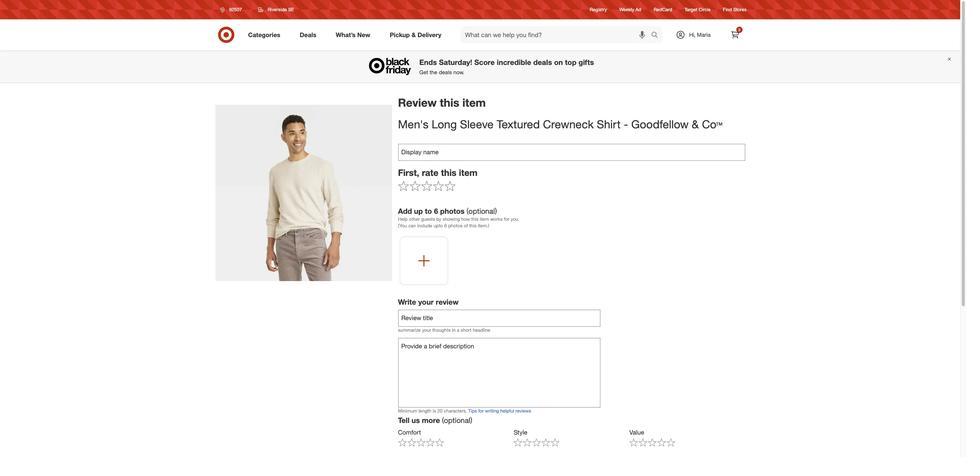 Task type: vqa. For each thing, say whether or not it's contained in the screenshot.
men's long sleeve textured crewneck shirt - goodfellow & co™
yes



Task type: describe. For each thing, give the bounding box(es) containing it.
a
[[457, 328, 459, 334]]

you.
[[511, 217, 519, 222]]

stores
[[733, 7, 747, 13]]

search
[[648, 32, 666, 39]]

this up long
[[440, 96, 459, 110]]

new
[[357, 31, 370, 39]]

by
[[436, 217, 441, 222]]

sleeve
[[460, 117, 494, 131]]

redcard link
[[654, 6, 672, 13]]

0 vertical spatial deals
[[533, 58, 552, 67]]

showing
[[443, 217, 460, 222]]

short
[[461, 328, 472, 334]]

how
[[461, 217, 470, 222]]

reviews
[[516, 409, 531, 415]]

first,
[[398, 167, 419, 178]]

1 vertical spatial 6
[[444, 223, 447, 229]]

weekly ad link
[[619, 6, 641, 13]]

(optional) inside "add up to 6 photos (optional) help other guests by showing how this item works for you. (you can include upto 6 photos of this item.)"
[[467, 207, 497, 216]]

hi,
[[689, 31, 696, 38]]

deals
[[300, 31, 316, 39]]

tell
[[398, 417, 410, 425]]

saturday!
[[439, 58, 472, 67]]

92507 button
[[215, 3, 250, 17]]

what's new
[[336, 31, 370, 39]]

item inside "add up to 6 photos (optional) help other guests by showing how this item works for you. (you can include upto 6 photos of this item.)"
[[480, 217, 489, 222]]

helpful
[[500, 409, 514, 415]]

target circle link
[[685, 6, 711, 13]]

now.
[[453, 69, 464, 76]]

your for write
[[418, 298, 434, 307]]

tips for writing helpful reviews button
[[468, 408, 531, 415]]

more
[[422, 417, 440, 425]]

up
[[414, 207, 423, 216]]

score
[[474, 58, 495, 67]]

-
[[624, 117, 628, 131]]

summarize your thoughts in a short headline
[[398, 328, 490, 334]]

riverside se button
[[253, 3, 299, 17]]

tell us more (optional)
[[398, 417, 472, 425]]

weekly
[[619, 7, 634, 13]]

0 horizontal spatial for
[[478, 409, 484, 415]]

in
[[452, 328, 456, 334]]

upto
[[434, 223, 443, 229]]

is
[[433, 409, 436, 415]]

search button
[[648, 26, 666, 45]]

writing
[[485, 409, 499, 415]]

the
[[430, 69, 437, 76]]

us
[[412, 417, 420, 425]]

length
[[419, 409, 431, 415]]

tips
[[468, 409, 477, 415]]

1 vertical spatial photos
[[448, 223, 463, 229]]

0 horizontal spatial 6
[[434, 207, 438, 216]]

add up to 6 photos (optional) help other guests by showing how this item works for you. (you can include upto 6 photos of this item.)
[[398, 207, 519, 229]]

co™
[[702, 117, 722, 131]]

men's
[[398, 117, 429, 131]]

rate
[[422, 167, 439, 178]]

pickup & delivery link
[[383, 26, 451, 43]]

redcard
[[654, 7, 672, 13]]

circle
[[699, 7, 711, 13]]

minimum length is 20 characters. tips for writing helpful reviews
[[398, 409, 531, 415]]

long
[[432, 117, 457, 131]]

3
[[738, 28, 740, 32]]

pickup
[[390, 31, 410, 39]]

for inside "add up to 6 photos (optional) help other guests by showing how this item works for you. (you can include upto 6 photos of this item.)"
[[504, 217, 509, 222]]

gifts
[[579, 58, 594, 67]]

ends saturday! score incredible deals on top gifts get the deals now.
[[419, 58, 594, 76]]

what's new link
[[329, 26, 380, 43]]

1 vertical spatial &
[[692, 117, 699, 131]]

top
[[565, 58, 577, 67]]

incredible
[[497, 58, 531, 67]]

this right how
[[471, 217, 479, 222]]

What can we help you find? suggestions appear below search field
[[460, 26, 653, 43]]

include
[[417, 223, 432, 229]]



Task type: locate. For each thing, give the bounding box(es) containing it.
1 vertical spatial item
[[459, 167, 478, 178]]

men's long sleeve textured crewneck shirt - goodfellow & co™
[[398, 117, 722, 131]]

comfort
[[398, 429, 421, 437]]

(optional)
[[467, 207, 497, 216], [442, 417, 472, 425]]

this
[[440, 96, 459, 110], [441, 167, 457, 178], [471, 217, 479, 222], [469, 223, 477, 229]]

(you
[[398, 223, 407, 229]]

0 vertical spatial &
[[412, 31, 416, 39]]

20
[[437, 409, 443, 415]]

1 vertical spatial (optional)
[[442, 417, 472, 425]]

can
[[408, 223, 416, 229]]

6 right 'to' at the left of page
[[434, 207, 438, 216]]

hi, maria
[[689, 31, 711, 38]]

categories
[[248, 31, 280, 39]]

help
[[398, 217, 408, 222]]

0 vertical spatial item
[[463, 96, 486, 110]]

deals right the
[[439, 69, 452, 76]]

0 vertical spatial photos
[[440, 207, 465, 216]]

6 right 'upto'
[[444, 223, 447, 229]]

& right the pickup
[[412, 31, 416, 39]]

of
[[464, 223, 468, 229]]

minimum
[[398, 409, 417, 415]]

photos
[[440, 207, 465, 216], [448, 223, 463, 229]]

guests
[[421, 217, 435, 222]]

value
[[629, 429, 644, 437]]

riverside se
[[268, 7, 294, 12]]

get
[[419, 69, 428, 76]]

crewneck
[[543, 117, 594, 131]]

riverside
[[268, 7, 287, 12]]

write
[[398, 298, 416, 307]]

find stores
[[723, 7, 747, 13]]

characters.
[[444, 409, 467, 415]]

1 horizontal spatial 6
[[444, 223, 447, 229]]

for left you.
[[504, 217, 509, 222]]

0 vertical spatial your
[[418, 298, 434, 307]]

1 horizontal spatial deals
[[533, 58, 552, 67]]

&
[[412, 31, 416, 39], [692, 117, 699, 131]]

this right of
[[469, 223, 477, 229]]

registry
[[590, 7, 607, 13]]

item up item.)
[[480, 217, 489, 222]]

write your review
[[398, 298, 459, 307]]

thoughts
[[432, 328, 451, 334]]

find stores link
[[723, 6, 747, 13]]

deals left on
[[533, 58, 552, 67]]

registry link
[[590, 6, 607, 13]]

photos up showing
[[440, 207, 465, 216]]

your right write
[[418, 298, 434, 307]]

0 vertical spatial for
[[504, 217, 509, 222]]

maria
[[697, 31, 711, 38]]

item
[[463, 96, 486, 110], [459, 167, 478, 178], [480, 217, 489, 222]]

1 vertical spatial for
[[478, 409, 484, 415]]

92507
[[229, 7, 242, 12]]

textured
[[497, 117, 540, 131]]

what's
[[336, 31, 356, 39]]

2 vertical spatial item
[[480, 217, 489, 222]]

review this item
[[398, 96, 486, 110]]

summarize
[[398, 328, 421, 334]]

to
[[425, 207, 432, 216]]

photos down showing
[[448, 223, 463, 229]]

(optional) up item.)
[[467, 207, 497, 216]]

ad
[[636, 7, 641, 13]]

1 vertical spatial your
[[422, 328, 431, 334]]

3 link
[[727, 26, 744, 43]]

target
[[685, 7, 697, 13]]

categories link
[[242, 26, 290, 43]]

deals
[[533, 58, 552, 67], [439, 69, 452, 76]]

0 vertical spatial (optional)
[[467, 207, 497, 216]]

on
[[554, 58, 563, 67]]

0 vertical spatial 6
[[434, 207, 438, 216]]

1 horizontal spatial for
[[504, 217, 509, 222]]

your for summarize
[[422, 328, 431, 334]]

shirt
[[597, 117, 621, 131]]

item up "sleeve"
[[463, 96, 486, 110]]

your left thoughts
[[422, 328, 431, 334]]

review
[[436, 298, 459, 307]]

item right rate
[[459, 167, 478, 178]]

other
[[409, 217, 420, 222]]

ends
[[419, 58, 437, 67]]

works
[[490, 217, 503, 222]]

(optional) down characters.
[[442, 417, 472, 425]]

deals link
[[293, 26, 326, 43]]

goodfellow
[[631, 117, 689, 131]]

headline
[[473, 328, 490, 334]]

item.)
[[478, 223, 489, 229]]

first, rate this item
[[398, 167, 478, 178]]

None text field
[[398, 144, 745, 161], [398, 310, 601, 327], [398, 339, 601, 408], [398, 144, 745, 161], [398, 310, 601, 327], [398, 339, 601, 408]]

style
[[514, 429, 527, 437]]

for right tips
[[478, 409, 484, 415]]

1 horizontal spatial &
[[692, 117, 699, 131]]

find
[[723, 7, 732, 13]]

review
[[398, 96, 437, 110]]

weekly ad
[[619, 7, 641, 13]]

this right rate
[[441, 167, 457, 178]]

0 horizontal spatial &
[[412, 31, 416, 39]]

add
[[398, 207, 412, 216]]

& left co™
[[692, 117, 699, 131]]

pickup & delivery
[[390, 31, 441, 39]]

target circle
[[685, 7, 711, 13]]

0 horizontal spatial deals
[[439, 69, 452, 76]]

se
[[288, 7, 294, 12]]

1 vertical spatial deals
[[439, 69, 452, 76]]

delivery
[[418, 31, 441, 39]]



